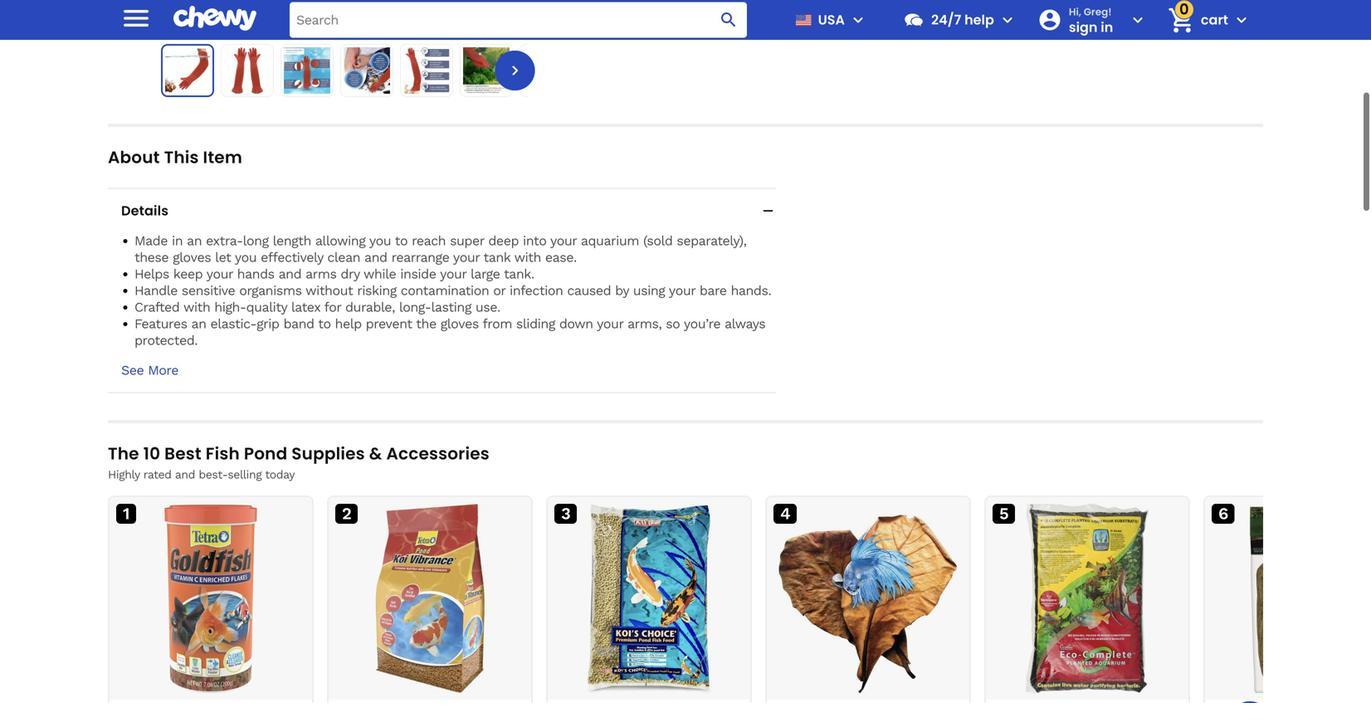 Task type: locate. For each thing, give the bounding box(es) containing it.
the
[[416, 316, 437, 332]]

hi, greg! sign in
[[1069, 5, 1114, 36]]

gloves down lasting
[[441, 316, 479, 332]]

with down sensitive
[[183, 299, 210, 315]]

1 horizontal spatial to
[[395, 233, 408, 249]]

and down effectively
[[279, 266, 302, 282]]

organisms
[[239, 283, 302, 299]]

Product search field
[[290, 2, 747, 38]]

details
[[121, 201, 169, 220]]

an
[[187, 233, 202, 249], [191, 316, 206, 332]]

rearrange
[[392, 250, 449, 265]]

and
[[365, 250, 387, 265], [279, 266, 302, 282], [175, 468, 195, 482]]

selling
[[228, 468, 262, 482]]

6
[[1219, 504, 1229, 524]]

reach
[[412, 233, 446, 249]]

from
[[483, 316, 512, 332]]

cart menu image
[[1232, 10, 1252, 30]]

protected.
[[135, 333, 198, 348]]

grip
[[257, 316, 279, 332]]

gloves up keep
[[173, 250, 211, 265]]

supplies
[[292, 442, 365, 465]]

you up while
[[369, 233, 391, 249]]

0 vertical spatial you
[[369, 233, 391, 249]]

help menu image
[[998, 10, 1018, 30]]

help inside made in an extra-long length allowing you to reach super deep into your aquarium (sold separately), these gloves let you effectively clean and rearrange your tank with ease. helps keep your hands and arms dry while inside your large tank. handle sensitive organisms without risking contamination or infection caused by using your bare hands. crafted with high-quality latex for durable, long-lasting use. features an elastic-grip band to help prevent the gloves from sliding down your arms, so you're always protected.
[[335, 316, 362, 332]]

so
[[666, 316, 680, 332]]

help inside "link"
[[965, 10, 995, 29]]

into
[[523, 233, 547, 249]]

without
[[306, 283, 353, 299]]

list
[[161, 44, 573, 97], [108, 496, 1372, 703]]

for
[[324, 299, 341, 315]]

0 horizontal spatial gloves
[[173, 250, 211, 265]]

0 vertical spatial help
[[965, 10, 995, 29]]

infection
[[510, 283, 563, 299]]

sungrow long rubber betta aquarium gloves fish tank maintenance accessories, 22-in, 1 pair slide 1 of 7 image down chewy home 'image'
[[165, 48, 210, 93]]

0 horizontal spatial and
[[175, 468, 195, 482]]

sungrow long rubber betta aquarium gloves fish tank maintenance accessories, 22-in, 1 pair slide 7 of 7 image
[[523, 47, 570, 94]]

1 horizontal spatial help
[[965, 10, 995, 29]]

2 vertical spatial and
[[175, 468, 195, 482]]

cart
[[1201, 10, 1229, 29]]

help
[[965, 10, 995, 29], [335, 316, 362, 332]]

0 vertical spatial list
[[161, 44, 573, 97]]

1 vertical spatial an
[[191, 316, 206, 332]]

sliding
[[516, 316, 555, 332]]

sungrow long rubber betta aquarium gloves fish tank maintenance accessories, 22-in, 1 pair slide 1 of 7 image
[[176, 0, 514, 23], [165, 48, 210, 93]]

sungrow long rubber betta aquarium gloves fish tank maintenance accessories, 22-in, 1 pair slide 1 of 7 image up the sungrow long rubber betta aquarium gloves fish tank maintenance accessories, 22-in, 1 pair slide 4 of 7 image
[[176, 0, 514, 23]]

24/7
[[932, 10, 962, 29]]

1 vertical spatial list
[[108, 496, 1372, 703]]

0 horizontal spatial to
[[318, 316, 331, 332]]

your up ease.
[[550, 233, 577, 249]]

your up contamination
[[440, 266, 467, 282]]

you down long
[[235, 250, 257, 265]]

to down for
[[318, 316, 331, 332]]

to
[[395, 233, 408, 249], [318, 316, 331, 332]]

to up rearrange
[[395, 233, 408, 249]]

long-
[[399, 299, 431, 315]]

4
[[781, 504, 791, 524]]

features
[[135, 316, 187, 332]]

1 vertical spatial help
[[335, 316, 362, 332]]

latex
[[291, 299, 320, 315]]

elastic-
[[210, 316, 257, 332]]

down
[[559, 316, 593, 332]]

tank
[[484, 250, 511, 265]]

gloves
[[173, 250, 211, 265], [441, 316, 479, 332]]

effectively
[[261, 250, 323, 265]]

your
[[550, 233, 577, 249], [453, 250, 480, 265], [207, 266, 233, 282], [440, 266, 467, 282], [669, 283, 696, 299], [597, 316, 624, 332]]

an down sensitive
[[191, 316, 206, 332]]

these
[[135, 250, 169, 265]]

help down for
[[335, 316, 362, 332]]

help left help menu image in the top of the page
[[965, 10, 995, 29]]

1 vertical spatial to
[[318, 316, 331, 332]]

1 vertical spatial with
[[183, 299, 210, 315]]

with
[[514, 250, 541, 265], [183, 299, 210, 315]]

or
[[493, 283, 506, 299]]

sungrow long rubber betta aquarium gloves fish tank maintenance accessories, 22-in, 1 pair slide 5 of 7 image
[[404, 47, 450, 94]]

in
[[172, 233, 183, 249]]

long
[[243, 233, 269, 249]]

tank.
[[504, 266, 534, 282]]

an right in
[[187, 233, 202, 249]]

super
[[450, 233, 484, 249]]

2
[[342, 504, 351, 524]]

and down best at the left of the page
[[175, 468, 195, 482]]

sungrow long rubber betta aquarium gloves fish tank maintenance accessories, 22-in, 1 pair slide 2 of 7 image
[[224, 47, 271, 94]]

prevent
[[366, 316, 412, 332]]

1 horizontal spatial with
[[514, 250, 541, 265]]

you
[[369, 233, 391, 249], [235, 250, 257, 265]]

quality
[[246, 299, 287, 315]]

1 horizontal spatial and
[[279, 266, 302, 282]]

sensitive
[[182, 283, 235, 299]]

menu image
[[120, 1, 153, 35]]

0 vertical spatial with
[[514, 250, 541, 265]]

with down into
[[514, 250, 541, 265]]

0 vertical spatial an
[[187, 233, 202, 249]]

0 horizontal spatial help
[[335, 316, 362, 332]]

fish
[[206, 442, 240, 465]]

1 vertical spatial and
[[279, 266, 302, 282]]

let
[[215, 250, 231, 265]]

0 horizontal spatial you
[[235, 250, 257, 265]]

sign
[[1069, 18, 1098, 36]]

highly
[[108, 468, 140, 482]]

clean
[[327, 250, 360, 265]]

items image
[[1167, 6, 1196, 35]]

usa button
[[789, 0, 869, 40]]

use.
[[476, 299, 500, 315]]

1 horizontal spatial gloves
[[441, 316, 479, 332]]

the 10 best fish pond supplies & accessories highly rated and best-selling today
[[108, 442, 490, 482]]

submit search image
[[719, 10, 739, 30]]

dry
[[341, 266, 360, 282]]

0 vertical spatial and
[[365, 250, 387, 265]]

kaytee koi's choice premium fish food, 10-lb bag image
[[555, 504, 744, 693]]

while
[[364, 266, 396, 282]]

and up while
[[365, 250, 387, 265]]

allowing
[[315, 233, 366, 249]]



Task type: describe. For each thing, give the bounding box(es) containing it.
inside
[[400, 266, 436, 282]]

hands.
[[731, 283, 772, 299]]

item
[[203, 146, 242, 169]]

account menu image
[[1128, 10, 1148, 30]]

chewy home image
[[174, 0, 257, 37]]

5
[[1000, 504, 1009, 524]]

caribsea eco-complete planted aquarium substrate, black, 20-lb bag image
[[993, 504, 1182, 693]]

sungrow long rubber betta aquarium gloves fish tank maintenance accessories, 22-in, 1 pair slide 6 of 7 image
[[463, 47, 510, 94]]

high-
[[214, 299, 246, 315]]

1 vertical spatial sungrow long rubber betta aquarium gloves fish tank maintenance accessories, 22-in, 1 pair slide 1 of 7 image
[[165, 48, 210, 93]]

sungrow long rubber betta aquarium gloves fish tank maintenance accessories, 22-in, 1 pair slide 4 of 7 image
[[344, 47, 390, 94]]

24/7 help link
[[897, 0, 995, 40]]

1 horizontal spatial you
[[369, 233, 391, 249]]

length
[[273, 233, 311, 249]]

using
[[633, 283, 665, 299]]

deep
[[489, 233, 519, 249]]

arms
[[306, 266, 337, 282]]

keep
[[173, 266, 203, 282]]

this
[[164, 146, 199, 169]]

1
[[123, 504, 129, 524]]

bare
[[700, 283, 727, 299]]

cart link
[[1161, 0, 1229, 40]]

0 vertical spatial sungrow long rubber betta aquarium gloves fish tank maintenance accessories, 22-in, 1 pair slide 1 of 7 image
[[176, 0, 514, 23]]

hi,
[[1069, 5, 1082, 18]]

list containing 1
[[108, 496, 1372, 703]]

made
[[135, 233, 168, 249]]

band
[[284, 316, 314, 332]]

always
[[725, 316, 766, 332]]

crafted
[[135, 299, 180, 315]]

handle
[[135, 283, 178, 299]]

risking
[[357, 283, 397, 299]]

0 vertical spatial to
[[395, 233, 408, 249]]

more
[[148, 362, 178, 378]]

your left bare
[[669, 283, 696, 299]]

3
[[561, 504, 571, 524]]

the
[[108, 442, 139, 465]]

chewy support image
[[903, 9, 925, 31]]

sungrow long rubber betta aquarium gloves fish tank maintenance accessories, 22-in, 1 pair slide 3 of 7 image
[[284, 47, 330, 94]]

aquarium
[[581, 233, 639, 249]]

separately),
[[677, 233, 747, 249]]

0 horizontal spatial with
[[183, 299, 210, 315]]

large
[[471, 266, 500, 282]]

made in an extra-long length allowing you to reach super deep into your aquarium (sold separately), these gloves let you effectively clean and rearrange your tank with ease. helps keep your hands and arms dry while inside your large tank. handle sensitive organisms without risking contamination or infection caused by using your bare hands. crafted with high-quality latex for durable, long-lasting use. features an elastic-grip band to help prevent the gloves from sliding down your arms, so you're always protected.
[[135, 233, 772, 348]]

and inside the 10 best fish pond supplies & accessories highly rated and best-selling today
[[175, 468, 195, 482]]

tetrafin goldfish flakes fish food, 7.06-oz jar image
[[116, 504, 306, 693]]

0 vertical spatial gloves
[[173, 250, 211, 265]]

rated
[[143, 468, 171, 482]]

extra-
[[206, 233, 243, 249]]

your right down
[[597, 316, 624, 332]]

sungrow betta fish indian almond leaves, water conditioner & tank treatment for freshwater aquarium image
[[774, 504, 963, 693]]

pond
[[244, 442, 288, 465]]

usa
[[818, 10, 845, 29]]

your down super
[[453, 250, 480, 265]]

best-
[[199, 468, 228, 482]]

caused
[[567, 283, 611, 299]]

&
[[369, 442, 382, 465]]

menu image
[[849, 10, 869, 30]]

about
[[108, 146, 160, 169]]

see
[[121, 362, 144, 378]]

ease.
[[545, 250, 577, 265]]

in
[[1101, 18, 1114, 36]]

you're
[[684, 316, 721, 332]]

lasting
[[431, 299, 472, 315]]

see more
[[121, 362, 178, 378]]

1 vertical spatial you
[[235, 250, 257, 265]]

about this item
[[108, 146, 242, 169]]

contamination
[[401, 283, 489, 299]]

hands
[[237, 266, 274, 282]]

best
[[165, 442, 202, 465]]

helps
[[135, 266, 169, 282]]

arms,
[[628, 316, 662, 332]]

1 vertical spatial gloves
[[441, 316, 479, 332]]

tetra pond koi vibrance color enhancing sticks koi & goldfish food, 5.18-lb bag image
[[335, 504, 525, 693]]

durable,
[[345, 299, 395, 315]]

today
[[265, 468, 295, 482]]

10
[[143, 442, 160, 465]]

details image
[[760, 203, 777, 219]]

24/7 help
[[932, 10, 995, 29]]

Search text field
[[290, 2, 747, 38]]

summit clear-water barley straw pond treatment, 1 count image
[[1212, 504, 1372, 693]]

your down let
[[207, 266, 233, 282]]

2 horizontal spatial and
[[365, 250, 387, 265]]

(sold
[[643, 233, 673, 249]]

accessories
[[386, 442, 490, 465]]

by
[[615, 283, 629, 299]]



Task type: vqa. For each thing, say whether or not it's contained in the screenshot.
Details icon
yes



